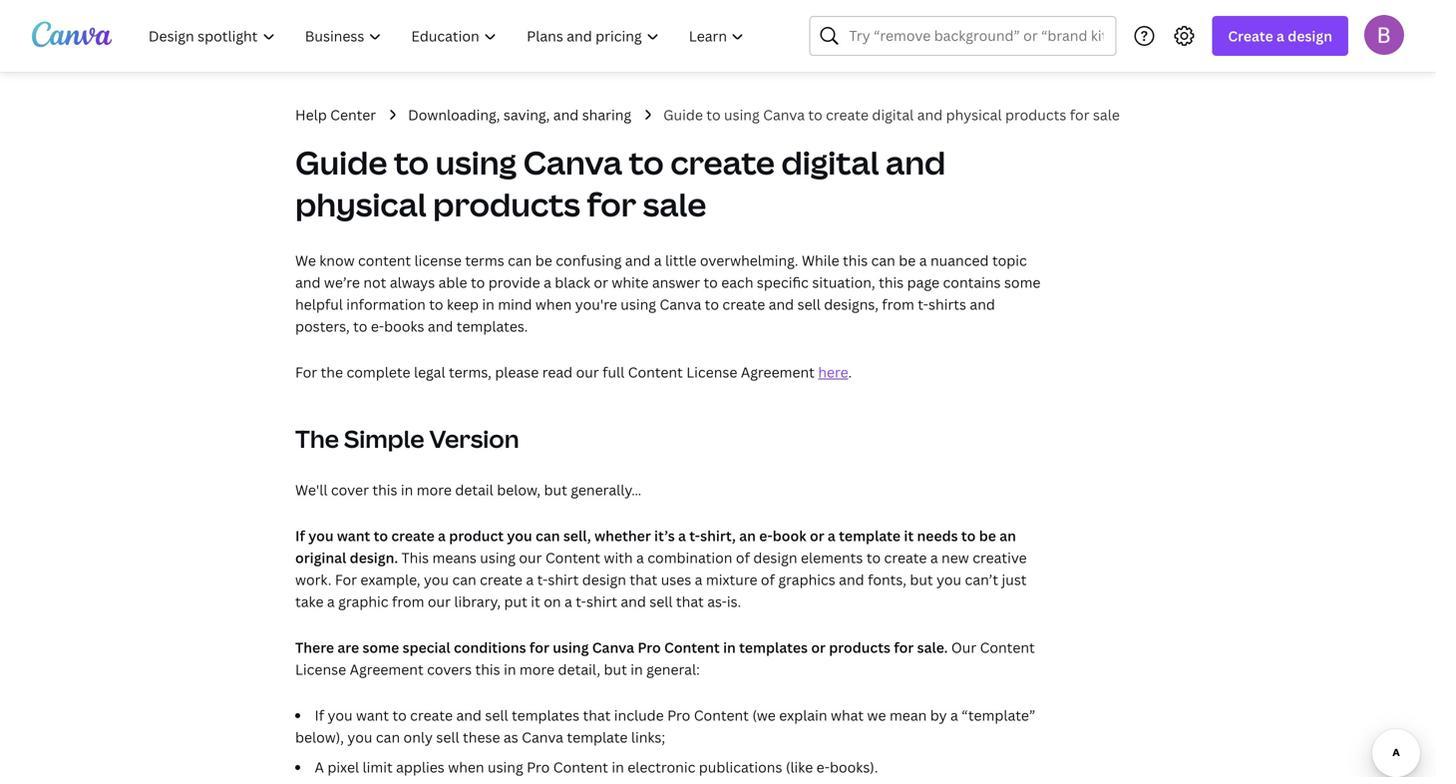 Task type: locate. For each thing, give the bounding box(es) containing it.
physical down try "remove background" or "brand kit" search box
[[947, 105, 1002, 124]]

combination
[[648, 548, 733, 567]]

pro inside if you want to create and sell templates that include pro content (we explain what we mean by a "template" below), you can only sell these as canva template links;
[[668, 706, 691, 725]]

here link
[[819, 363, 849, 382]]

2 an from the left
[[1000, 526, 1017, 545]]

read
[[542, 363, 573, 382]]

want for if you want to create a product you can sell, whether it's a t-shirt, an e-book or a template it needs to be an original design.
[[337, 526, 370, 545]]

agreement inside our content license agreement covers this in more detail, but in general:
[[350, 660, 424, 679]]

page
[[908, 273, 940, 292]]

as-
[[708, 592, 727, 611]]

is.
[[727, 592, 741, 611]]

content down sell,
[[546, 548, 601, 567]]

templates up as
[[512, 706, 580, 725]]

pixel
[[328, 758, 359, 777]]

0 vertical spatial sale
[[1094, 105, 1120, 124]]

1 horizontal spatial template
[[839, 526, 901, 545]]

nuanced
[[931, 251, 989, 270]]

1 horizontal spatial for
[[335, 570, 357, 589]]

or up elements
[[810, 526, 825, 545]]

from down the page
[[882, 295, 915, 314]]

mind
[[498, 295, 532, 314]]

e- inside if you want to create a product you can sell, whether it's a t-shirt, an e-book or a template it needs to be an original design.
[[760, 526, 773, 545]]

products up what
[[829, 638, 891, 657]]

1 vertical spatial license
[[295, 660, 346, 679]]

a up means
[[438, 526, 446, 545]]

1 vertical spatial more
[[520, 660, 555, 679]]

this down conditions
[[475, 660, 501, 679]]

and up these
[[456, 706, 482, 725]]

when down these
[[448, 758, 485, 777]]

template inside if you want to create a product you can sell, whether it's a t-shirt, an e-book or a template it needs to be an original design.
[[839, 526, 901, 545]]

guide right sharing
[[664, 105, 703, 124]]

be up creative on the bottom of page
[[980, 526, 997, 545]]

0 vertical spatial e-
[[371, 317, 384, 336]]

0 horizontal spatial an
[[740, 526, 756, 545]]

a right with
[[637, 548, 644, 567]]

some down topic
[[1005, 273, 1041, 292]]

downloading, saving, and sharing
[[408, 105, 632, 124]]

1 horizontal spatial more
[[520, 660, 555, 679]]

1 vertical spatial that
[[676, 592, 704, 611]]

1 vertical spatial some
[[363, 638, 399, 657]]

0 horizontal spatial pro
[[527, 758, 550, 777]]

digital
[[872, 105, 914, 124], [782, 141, 880, 184]]

you up below),
[[328, 706, 353, 725]]

can left sell,
[[536, 526, 560, 545]]

e-
[[371, 317, 384, 336], [760, 526, 773, 545], [817, 758, 830, 777]]

conditions
[[454, 638, 526, 657]]

content right "our"
[[980, 638, 1035, 657]]

topic
[[993, 251, 1027, 270]]

0 vertical spatial agreement
[[741, 363, 815, 382]]

for
[[1070, 105, 1090, 124], [587, 183, 637, 226], [530, 638, 550, 657], [894, 638, 914, 657]]

answer
[[652, 273, 700, 292]]

0 horizontal spatial design
[[582, 570, 627, 589]]

provide
[[489, 273, 540, 292]]

agreement down are
[[350, 660, 424, 679]]

0 horizontal spatial products
[[433, 183, 581, 226]]

2 horizontal spatial be
[[980, 526, 997, 545]]

and down guide to using canva to create digital and physical products for sale link
[[886, 141, 946, 184]]

terms,
[[449, 363, 492, 382]]

(like
[[786, 758, 813, 777]]

e- down information
[[371, 317, 384, 336]]

license down the we know content license terms can be confusing and a little overwhelming. while this can be a nuanced topic and we're not always able to provide a black or white answer to each specific situation, this page contains some helpful information to keep in mind when you're using canva to create and sell designs, from t-shirts and posters, to e-books and templates.
[[687, 363, 738, 382]]

black
[[555, 273, 591, 292]]

0 vertical spatial that
[[630, 570, 658, 589]]

but right fonts,
[[910, 570, 934, 589]]

1 vertical spatial e-
[[760, 526, 773, 545]]

"template"
[[962, 706, 1036, 725]]

canva inside the we know content license terms can be confusing and a little overwhelming. while this can be a nuanced topic and we're not always able to provide a black or white answer to each specific situation, this page contains some helpful information to keep in mind when you're using canva to create and sell designs, from t-shirts and posters, to e-books and templates.
[[660, 295, 702, 314]]

book
[[773, 526, 807, 545]]

create
[[1229, 26, 1274, 45]]

1 vertical spatial agreement
[[350, 660, 424, 679]]

or inside the we know content license terms can be confusing and a little overwhelming. while this can be a nuanced topic and we're not always able to provide a black or white answer to each specific situation, this page contains some helpful information to keep in mind when you're using canva to create and sell designs, from t-shirts and posters, to e-books and templates.
[[594, 273, 609, 292]]

but right below,
[[544, 480, 568, 499]]

create
[[826, 105, 869, 124], [671, 141, 775, 184], [723, 295, 766, 314], [392, 526, 435, 545], [885, 548, 927, 567], [480, 570, 523, 589], [410, 706, 453, 725]]

1 horizontal spatial products
[[829, 638, 891, 657]]

want inside if you want to create a product you can sell, whether it's a t-shirt, an e-book or a template it needs to be an original design.
[[337, 526, 370, 545]]

products up terms
[[433, 183, 581, 226]]

that down uses
[[676, 592, 704, 611]]

1 horizontal spatial pro
[[638, 638, 661, 657]]

be up the page
[[899, 251, 916, 270]]

1 horizontal spatial be
[[899, 251, 916, 270]]

and
[[554, 105, 579, 124], [918, 105, 943, 124], [886, 141, 946, 184], [625, 251, 651, 270], [295, 273, 321, 292], [769, 295, 794, 314], [970, 295, 996, 314], [428, 317, 453, 336], [839, 570, 865, 589], [621, 592, 646, 611], [456, 706, 482, 725]]

2 horizontal spatial design
[[1288, 26, 1333, 45]]

using inside "this means using our content with a combination of design elements to create a new creative work. for example, you can create a t-shirt design that uses a mixture of graphics and fonts, but you can't just take a graphic from our library, put it on a t-shirt and sell that as-is."
[[480, 548, 516, 567]]

e- inside the we know content license terms can be confusing and a little overwhelming. while this can be a nuanced topic and we're not always able to provide a black or white answer to each specific situation, this page contains some helpful information to keep in mind when you're using canva to create and sell designs, from t-shirts and posters, to e-books and templates.
[[371, 317, 384, 336]]

1 vertical spatial physical
[[295, 183, 427, 226]]

0 horizontal spatial it
[[531, 592, 541, 611]]

1 vertical spatial guide to using canva to create digital and physical products for sale
[[295, 141, 946, 226]]

specific
[[757, 273, 809, 292]]

that left include
[[583, 706, 611, 725]]

0 vertical spatial more
[[417, 480, 452, 499]]

graphic
[[338, 592, 389, 611]]

content left electronic
[[554, 758, 609, 777]]

this right cover
[[372, 480, 398, 499]]

guide down help center "link"
[[295, 141, 388, 184]]

template up elements
[[839, 526, 901, 545]]

1 horizontal spatial templates
[[740, 638, 808, 657]]

physical up content
[[295, 183, 427, 226]]

templates down is.
[[740, 638, 808, 657]]

0 vertical spatial it
[[904, 526, 914, 545]]

our
[[576, 363, 599, 382], [519, 548, 542, 567], [428, 592, 451, 611]]

1 vertical spatial but
[[910, 570, 934, 589]]

we
[[868, 706, 887, 725]]

design inside 'dropdown button'
[[1288, 26, 1333, 45]]

detail,
[[558, 660, 601, 679]]

sell inside the we know content license terms can be confusing and a little overwhelming. while this can be a nuanced topic and we're not always able to provide a black or white answer to each specific situation, this page contains some helpful information to keep in mind when you're using canva to create and sell designs, from t-shirts and posters, to e-books and templates.
[[798, 295, 821, 314]]

information
[[347, 295, 426, 314]]

1 vertical spatial shirt
[[587, 592, 618, 611]]

1 horizontal spatial our
[[519, 548, 542, 567]]

0 horizontal spatial template
[[567, 728, 628, 747]]

0 vertical spatial for
[[295, 363, 317, 382]]

0 horizontal spatial guide
[[295, 141, 388, 184]]

content
[[628, 363, 683, 382], [546, 548, 601, 567], [665, 638, 720, 657], [980, 638, 1035, 657], [694, 706, 749, 725], [554, 758, 609, 777]]

2 horizontal spatial e-
[[817, 758, 830, 777]]

using inside the we know content license terms can be confusing and a little overwhelming. while this can be a nuanced topic and we're not always able to provide a black or white answer to each specific situation, this page contains some helpful information to keep in mind when you're using canva to create and sell designs, from t-shirts and posters, to e-books and templates.
[[621, 295, 657, 314]]

2 horizontal spatial products
[[1006, 105, 1067, 124]]

guide
[[664, 105, 703, 124], [295, 141, 388, 184]]

we'll
[[295, 480, 328, 499]]

1 vertical spatial template
[[567, 728, 628, 747]]

1 horizontal spatial when
[[536, 295, 572, 314]]

for inside "this means using our content with a combination of design elements to create a new creative work. for example, you can create a t-shirt design that uses a mixture of graphics and fonts, but you can't just take a graphic from our library, put it on a t-shirt and sell that as-is."
[[335, 570, 357, 589]]

0 vertical spatial license
[[687, 363, 738, 382]]

sell down specific
[[798, 295, 821, 314]]

in down there are some special conditions for using canva pro content in templates or products for sale.
[[631, 660, 643, 679]]

a pixel limit applies when using pro content in electronic publications (like e-books).
[[315, 758, 879, 777]]

1 horizontal spatial it
[[904, 526, 914, 545]]

can left only
[[376, 728, 400, 747]]

an right shirt,
[[740, 526, 756, 545]]

here
[[819, 363, 849, 382]]

some right are
[[363, 638, 399, 657]]

1 horizontal spatial design
[[754, 548, 798, 567]]

that left uses
[[630, 570, 658, 589]]

1 horizontal spatial license
[[687, 363, 738, 382]]

limit
[[363, 758, 393, 777]]

in down is.
[[723, 638, 736, 657]]

to inside "this means using our content with a combination of design elements to create a new creative work. for example, you can create a t-shirt design that uses a mixture of graphics and fonts, but you can't just take a graphic from our library, put it on a t-shirt and sell that as-is."
[[867, 548, 881, 567]]

can inside if you want to create and sell templates that include pro content (we explain what we mean by a "template" below), you can only sell these as canva template links;
[[376, 728, 400, 747]]

or
[[594, 273, 609, 292], [810, 526, 825, 545], [812, 638, 826, 657]]

2 vertical spatial that
[[583, 706, 611, 725]]

2 vertical spatial our
[[428, 592, 451, 611]]

shirt
[[548, 570, 579, 589], [587, 592, 618, 611]]

shirt up on at the left bottom of page
[[548, 570, 579, 589]]

terms
[[465, 251, 505, 270]]

t-
[[918, 295, 929, 314], [690, 526, 701, 545], [537, 570, 548, 589], [576, 592, 587, 611]]

you right the product
[[507, 526, 533, 545]]

2 horizontal spatial that
[[676, 592, 704, 611]]

0 vertical spatial or
[[594, 273, 609, 292]]

you up pixel
[[348, 728, 373, 747]]

in left electronic
[[612, 758, 624, 777]]

our up the put
[[519, 548, 542, 567]]

while
[[802, 251, 840, 270]]

and right saving,
[[554, 105, 579, 124]]

more left 'detail,'
[[520, 660, 555, 679]]

if up original
[[295, 526, 305, 545]]

it inside if you want to create a product you can sell, whether it's a t-shirt, an e-book or a template it needs to be an original design.
[[904, 526, 914, 545]]

want
[[337, 526, 370, 545], [356, 706, 389, 725]]

each
[[722, 273, 754, 292]]

top level navigation element
[[136, 16, 762, 56]]

know
[[320, 251, 355, 270]]

0 vertical spatial physical
[[947, 105, 1002, 124]]

legal
[[414, 363, 446, 382]]

1 horizontal spatial some
[[1005, 273, 1041, 292]]

be up provide
[[536, 251, 553, 270]]

1 vertical spatial it
[[531, 592, 541, 611]]

2 vertical spatial products
[[829, 638, 891, 657]]

for
[[295, 363, 317, 382], [335, 570, 357, 589]]

0 vertical spatial want
[[337, 526, 370, 545]]

design
[[1288, 26, 1333, 45], [754, 548, 798, 567], [582, 570, 627, 589]]

downloading,
[[408, 105, 500, 124]]

can down means
[[452, 570, 477, 589]]

a right by
[[951, 706, 959, 725]]

this
[[843, 251, 868, 270], [879, 273, 904, 292], [372, 480, 398, 499], [475, 660, 501, 679]]

0 vertical spatial our
[[576, 363, 599, 382]]

of up mixture
[[736, 548, 750, 567]]

or up you're
[[594, 273, 609, 292]]

0 horizontal spatial that
[[583, 706, 611, 725]]

1 vertical spatial pro
[[668, 706, 691, 725]]

0 vertical spatial but
[[544, 480, 568, 499]]

physical
[[947, 105, 1002, 124], [295, 183, 427, 226]]

this
[[402, 548, 429, 567]]

0 vertical spatial template
[[839, 526, 901, 545]]

1 vertical spatial if
[[315, 706, 324, 725]]

detail
[[455, 480, 494, 499]]

below),
[[295, 728, 344, 747]]

if up below),
[[315, 706, 324, 725]]

0 vertical spatial if
[[295, 526, 305, 545]]

1 vertical spatial for
[[335, 570, 357, 589]]

2 horizontal spatial pro
[[668, 706, 691, 725]]

sell,
[[564, 526, 591, 545]]

and down we
[[295, 273, 321, 292]]

if inside if you want to create and sell templates that include pro content (we explain what we mean by a "template" below), you can only sell these as canva template links;
[[315, 706, 324, 725]]

when inside the we know content license terms can be confusing and a little overwhelming. while this can be a nuanced topic and we're not always able to provide a black or white answer to each specific situation, this page contains some helpful information to keep in mind when you're using canva to create and sell designs, from t-shirts and posters, to e-books and templates.
[[536, 295, 572, 314]]

0 vertical spatial guide
[[664, 105, 703, 124]]

guide to using canva to create digital and physical products for sale link
[[664, 104, 1120, 126]]

a left little
[[654, 251, 662, 270]]

1 vertical spatial guide
[[295, 141, 388, 184]]

0 vertical spatial some
[[1005, 273, 1041, 292]]

1 horizontal spatial physical
[[947, 105, 1002, 124]]

0 vertical spatial when
[[536, 295, 572, 314]]

it left on at the left bottom of page
[[531, 592, 541, 611]]

t- inside if you want to create a product you can sell, whether it's a t-shirt, an e-book or a template it needs to be an original design.
[[690, 526, 701, 545]]

content inside "this means using our content with a combination of design elements to create a new creative work. for example, you can create a t-shirt design that uses a mixture of graphics and fonts, but you can't just take a graphic from our library, put it on a t-shirt and sell that as-is."
[[546, 548, 601, 567]]

create inside if you want to create and sell templates that include pro content (we explain what we mean by a "template" below), you can only sell these as canva template links;
[[410, 706, 453, 725]]

can up provide
[[508, 251, 532, 270]]

0 horizontal spatial for
[[295, 363, 317, 382]]

products inside the guide to using canva to create digital and physical products for sale
[[433, 183, 581, 226]]

1 horizontal spatial if
[[315, 706, 324, 725]]

0 horizontal spatial from
[[392, 592, 425, 611]]

work.
[[295, 570, 332, 589]]

a right it's
[[678, 526, 686, 545]]

shirt down with
[[587, 592, 618, 611]]

put
[[504, 592, 528, 611]]

design down book
[[754, 548, 798, 567]]

0 vertical spatial pro
[[638, 638, 661, 657]]

if
[[295, 526, 305, 545], [315, 706, 324, 725]]

0 horizontal spatial more
[[417, 480, 452, 499]]

explain
[[780, 706, 828, 725]]

or down graphics
[[812, 638, 826, 657]]

for up graphic
[[335, 570, 357, 589]]

create a design
[[1229, 26, 1333, 45]]

create a design button
[[1213, 16, 1349, 56]]

1 horizontal spatial but
[[604, 660, 627, 679]]

in down conditions
[[504, 660, 516, 679]]

agreement left here
[[741, 363, 815, 382]]

want inside if you want to create and sell templates that include pro content (we explain what we mean by a "template" below), you can only sell these as canva template links;
[[356, 706, 389, 725]]

shirt,
[[701, 526, 736, 545]]

0 horizontal spatial templates
[[512, 706, 580, 725]]

we'll cover this in more detail below, but generally…
[[295, 480, 642, 499]]

when down black
[[536, 295, 572, 314]]

e- right (like
[[817, 758, 830, 777]]

be
[[536, 251, 553, 270], [899, 251, 916, 270], [980, 526, 997, 545]]

be inside if you want to create a product you can sell, whether it's a t-shirt, an e-book or a template it needs to be an original design.
[[980, 526, 997, 545]]

2 vertical spatial but
[[604, 660, 627, 679]]

1 vertical spatial want
[[356, 706, 389, 725]]

design down with
[[582, 570, 627, 589]]

it left needs
[[904, 526, 914, 545]]

agreement
[[741, 363, 815, 382], [350, 660, 424, 679]]

2 horizontal spatial but
[[910, 570, 934, 589]]

1 horizontal spatial from
[[882, 295, 915, 314]]

1 vertical spatial or
[[810, 526, 825, 545]]

white
[[612, 273, 649, 292]]

products down try "remove background" or "brand kit" search box
[[1006, 105, 1067, 124]]

1 vertical spatial from
[[392, 592, 425, 611]]

0 horizontal spatial license
[[295, 660, 346, 679]]

1 vertical spatial products
[[433, 183, 581, 226]]

a inside if you want to create and sell templates that include pro content (we explain what we mean by a "template" below), you can only sell these as canva template links;
[[951, 706, 959, 725]]

keep
[[447, 295, 479, 314]]

0 horizontal spatial if
[[295, 526, 305, 545]]

for left the the
[[295, 363, 317, 382]]

t- up combination
[[690, 526, 701, 545]]

create inside the we know content license terms can be confusing and a little overwhelming. while this can be a nuanced topic and we're not always able to provide a black or white answer to each specific situation, this page contains some helpful information to keep in mind when you're using canva to create and sell designs, from t-shirts and posters, to e-books and templates.
[[723, 295, 766, 314]]

from down 'example,'
[[392, 592, 425, 611]]

0 horizontal spatial our
[[428, 592, 451, 611]]

our left full
[[576, 363, 599, 382]]

if for if you want to create and sell templates that include pro content (we explain what we mean by a "template" below), you can only sell these as canva template links;
[[315, 706, 324, 725]]

template
[[839, 526, 901, 545], [567, 728, 628, 747]]

t- inside the we know content license terms can be confusing and a little overwhelming. while this can be a nuanced topic and we're not always able to provide a black or white answer to each specific situation, this page contains some helpful information to keep in mind when you're using canva to create and sell designs, from t-shirts and posters, to e-books and templates.
[[918, 295, 929, 314]]

a up the put
[[526, 570, 534, 589]]

can up situation,
[[872, 251, 896, 270]]

t- down the page
[[918, 295, 929, 314]]

but
[[544, 480, 568, 499], [910, 570, 934, 589], [604, 660, 627, 679]]

a
[[1277, 26, 1285, 45], [654, 251, 662, 270], [920, 251, 927, 270], [544, 273, 552, 292], [438, 526, 446, 545], [678, 526, 686, 545], [828, 526, 836, 545], [637, 548, 644, 567], [931, 548, 939, 567], [526, 570, 534, 589], [695, 570, 703, 589], [327, 592, 335, 611], [565, 592, 572, 611], [951, 706, 959, 725]]

our left 'library,' on the bottom left of the page
[[428, 592, 451, 611]]

of
[[736, 548, 750, 567], [761, 570, 775, 589]]

more left detail
[[417, 480, 452, 499]]

template up a pixel limit applies when using pro content in electronic publications (like e-books).
[[567, 728, 628, 747]]

1 horizontal spatial e-
[[760, 526, 773, 545]]

sell up as
[[485, 706, 508, 725]]

Try "remove background" or "brand kit" search field
[[850, 17, 1104, 55]]

0 vertical spatial of
[[736, 548, 750, 567]]

if inside if you want to create a product you can sell, whether it's a t-shirt, an e-book or a template it needs to be an original design.
[[295, 526, 305, 545]]

content right full
[[628, 363, 683, 382]]

if you want to create and sell templates that include pro content (we explain what we mean by a "template" below), you can only sell these as canva template links;
[[295, 706, 1036, 747]]

1 vertical spatial templates
[[512, 706, 580, 725]]

full
[[603, 363, 625, 382]]

but down there are some special conditions for using canva pro content in templates or products for sale.
[[604, 660, 627, 679]]



Task type: vqa. For each thing, say whether or not it's contained in the screenshot.
Rainbow Children Chore Chart IMAGE
no



Task type: describe. For each thing, give the bounding box(es) containing it.
the
[[295, 423, 339, 455]]

it inside "this means using our content with a combination of design elements to create a new creative work. for example, you can create a t-shirt design that uses a mixture of graphics and fonts, but you can't just take a graphic from our library, put it on a t-shirt and sell that as-is."
[[531, 592, 541, 611]]

0 vertical spatial digital
[[872, 105, 914, 124]]

by
[[931, 706, 947, 725]]

this inside our content license agreement covers this in more detail, but in general:
[[475, 660, 501, 679]]

1 horizontal spatial that
[[630, 570, 658, 589]]

our
[[952, 638, 977, 657]]

this left the page
[[879, 273, 904, 292]]

create inside guide to using canva to create digital and physical products for sale link
[[826, 105, 869, 124]]

that inside if you want to create and sell templates that include pro content (we explain what we mean by a "template" below), you can only sell these as canva template links;
[[583, 706, 611, 725]]

license inside our content license agreement covers this in more detail, but in general:
[[295, 660, 346, 679]]

links;
[[631, 728, 666, 747]]

fonts,
[[868, 570, 907, 589]]

confusing
[[556, 251, 622, 270]]

creative
[[973, 548, 1027, 567]]

means
[[433, 548, 477, 567]]

sell right only
[[436, 728, 460, 747]]

a up elements
[[828, 526, 836, 545]]

mean
[[890, 706, 927, 725]]

generally…
[[571, 480, 642, 499]]

graphics
[[779, 570, 836, 589]]

a right uses
[[695, 570, 703, 589]]

include
[[614, 706, 664, 725]]

helpful
[[295, 295, 343, 314]]

1 horizontal spatial sale
[[1094, 105, 1120, 124]]

1 an from the left
[[740, 526, 756, 545]]

2 vertical spatial pro
[[527, 758, 550, 777]]

templates inside if you want to create and sell templates that include pro content (we explain what we mean by a "template" below), you can only sell these as canva template links;
[[512, 706, 580, 725]]

or inside if you want to create a product you can sell, whether it's a t-shirt, an e-book or a template it needs to be an original design.
[[810, 526, 825, 545]]

0 horizontal spatial be
[[536, 251, 553, 270]]

simple
[[344, 423, 425, 455]]

what
[[831, 706, 864, 725]]

and up white
[[625, 251, 651, 270]]

take
[[295, 592, 324, 611]]

saving,
[[504, 105, 550, 124]]

(we
[[753, 706, 776, 725]]

1 horizontal spatial guide
[[664, 105, 703, 124]]

and down with
[[621, 592, 646, 611]]

1 vertical spatial of
[[761, 570, 775, 589]]

it's
[[655, 526, 675, 545]]

help center link
[[295, 104, 376, 126]]

help
[[295, 105, 327, 124]]

a right the take in the bottom left of the page
[[327, 592, 335, 611]]

there are some special conditions for using canva pro content in templates or products for sale.
[[295, 638, 952, 657]]

2 vertical spatial or
[[812, 638, 826, 657]]

a left black
[[544, 273, 552, 292]]

elements
[[801, 548, 863, 567]]

1 horizontal spatial shirt
[[587, 592, 618, 611]]

posters,
[[295, 317, 350, 336]]

0 vertical spatial guide to using canva to create digital and physical products for sale
[[664, 105, 1120, 124]]

2 vertical spatial design
[[582, 570, 627, 589]]

a inside 'dropdown button'
[[1277, 26, 1285, 45]]

we're
[[324, 273, 360, 292]]

canva inside if you want to create and sell templates that include pro content (we explain what we mean by a "template" below), you can only sell these as canva template links;
[[522, 728, 564, 747]]

publications
[[699, 758, 783, 777]]

1 vertical spatial design
[[754, 548, 798, 567]]

but inside our content license agreement covers this in more detail, but in general:
[[604, 660, 627, 679]]

1 vertical spatial digital
[[782, 141, 880, 184]]

center
[[330, 105, 376, 124]]

0 vertical spatial products
[[1006, 105, 1067, 124]]

able
[[439, 273, 468, 292]]

needs
[[917, 526, 958, 545]]

a up the page
[[920, 251, 927, 270]]

overwhelming.
[[700, 251, 799, 270]]

0 horizontal spatial some
[[363, 638, 399, 657]]

with
[[604, 548, 633, 567]]

a
[[315, 758, 324, 777]]

sell inside "this means using our content with a combination of design elements to create a new creative work. for example, you can create a t-shirt design that uses a mixture of graphics and fonts, but you can't just take a graphic from our library, put it on a t-shirt and sell that as-is."
[[650, 592, 673, 611]]

create inside if you want to create a product you can sell, whether it's a t-shirt, an e-book or a template it needs to be an original design.
[[392, 526, 435, 545]]

this means using our content with a combination of design elements to create a new creative work. for example, you can create a t-shirt design that uses a mixture of graphics and fonts, but you can't just take a graphic from our library, put it on a t-shirt and sell that as-is.
[[295, 548, 1027, 611]]

sale.
[[918, 638, 948, 657]]

not
[[364, 273, 387, 292]]

bob builder image
[[1365, 15, 1405, 55]]

content up general:
[[665, 638, 720, 657]]

in down the simple version on the bottom left of the page
[[401, 480, 413, 499]]

t- right on at the left bottom of page
[[576, 592, 587, 611]]

you're
[[575, 295, 617, 314]]

0 horizontal spatial of
[[736, 548, 750, 567]]

uses
[[661, 570, 692, 589]]

shirts
[[929, 295, 967, 314]]

on
[[544, 592, 561, 611]]

special
[[403, 638, 451, 657]]

and inside if you want to create and sell templates that include pro content (we explain what we mean by a "template" below), you can only sell these as canva template links;
[[456, 706, 482, 725]]

want for if you want to create and sell templates that include pro content (we explain what we mean by a "template" below), you can only sell these as canva template links;
[[356, 706, 389, 725]]

always
[[390, 273, 435, 292]]

0 horizontal spatial sale
[[643, 183, 707, 226]]

a left new
[[931, 548, 939, 567]]

in inside the we know content license terms can be confusing and a little overwhelming. while this can be a nuanced topic and we're not always able to provide a black or white answer to each specific situation, this page contains some helpful information to keep in mind when you're using canva to create and sell designs, from t-shirts and posters, to e-books and templates.
[[482, 295, 495, 314]]

situation,
[[813, 273, 876, 292]]

help center
[[295, 105, 376, 124]]

complete
[[347, 363, 411, 382]]

can inside "this means using our content with a combination of design elements to create a new creative work. for example, you can create a t-shirt design that uses a mixture of graphics and fonts, but you can't just take a graphic from our library, put it on a t-shirt and sell that as-is."
[[452, 570, 477, 589]]

we know content license terms can be confusing and a little overwhelming. while this can be a nuanced topic and we're not always able to provide a black or white answer to each specific situation, this page contains some helpful information to keep in mind when you're using canva to create and sell designs, from t-shirts and posters, to e-books and templates.
[[295, 251, 1041, 336]]

if for if you want to create a product you can sell, whether it's a t-shirt, an e-book or a template it needs to be an original design.
[[295, 526, 305, 545]]

are
[[338, 638, 359, 657]]

books
[[384, 317, 425, 336]]

designs,
[[824, 295, 879, 314]]

from inside the we know content license terms can be confusing and a little overwhelming. while this can be a nuanced topic and we're not always able to provide a black or white answer to each specific situation, this page contains some helpful information to keep in mind when you're using canva to create and sell designs, from t-shirts and posters, to e-books and templates.
[[882, 295, 915, 314]]

just
[[1002, 570, 1027, 589]]

the
[[321, 363, 343, 382]]

electronic
[[628, 758, 696, 777]]

to inside if you want to create and sell templates that include pro content (we explain what we mean by a "template" below), you can only sell these as canva template links;
[[393, 706, 407, 725]]

t- up on at the left bottom of page
[[537, 570, 548, 589]]

but inside "this means using our content with a combination of design elements to create a new creative work. for example, you can create a t-shirt design that uses a mixture of graphics and fonts, but you can't just take a graphic from our library, put it on a t-shirt and sell that as-is."
[[910, 570, 934, 589]]

content inside our content license agreement covers this in more detail, but in general:
[[980, 638, 1035, 657]]

for the complete legal terms, please read our full content license agreement here .
[[295, 363, 852, 382]]

can't
[[965, 570, 999, 589]]

general:
[[647, 660, 700, 679]]

and down specific
[[769, 295, 794, 314]]

content
[[358, 251, 411, 270]]

and down elements
[[839, 570, 865, 589]]

original
[[295, 548, 347, 567]]

and down try "remove background" or "brand kit" search box
[[918, 105, 943, 124]]

1 horizontal spatial agreement
[[741, 363, 815, 382]]

2 vertical spatial e-
[[817, 758, 830, 777]]

you up original
[[309, 526, 334, 545]]

1 vertical spatial when
[[448, 758, 485, 777]]

below,
[[497, 480, 541, 499]]

only
[[404, 728, 433, 747]]

version
[[430, 423, 519, 455]]

.
[[849, 363, 852, 382]]

product
[[449, 526, 504, 545]]

0 horizontal spatial but
[[544, 480, 568, 499]]

books).
[[830, 758, 879, 777]]

some inside the we know content license terms can be confusing and a little overwhelming. while this can be a nuanced topic and we're not always able to provide a black or white answer to each specific situation, this page contains some helpful information to keep in mind when you're using canva to create and sell designs, from t-shirts and posters, to e-books and templates.
[[1005, 273, 1041, 292]]

1 vertical spatial our
[[519, 548, 542, 567]]

and down contains
[[970, 295, 996, 314]]

you down means
[[424, 570, 449, 589]]

a right on at the left bottom of page
[[565, 592, 572, 611]]

and down keep
[[428, 317, 453, 336]]

this up situation,
[[843, 251, 868, 270]]

from inside "this means using our content with a combination of design elements to create a new creative work. for example, you can create a t-shirt design that uses a mixture of graphics and fonts, but you can't just take a graphic from our library, put it on a t-shirt and sell that as-is."
[[392, 592, 425, 611]]

license
[[415, 251, 462, 270]]

sharing
[[582, 105, 632, 124]]

more inside our content license agreement covers this in more detail, but in general:
[[520, 660, 555, 679]]

new
[[942, 548, 970, 567]]

content inside if you want to create and sell templates that include pro content (we explain what we mean by a "template" below), you can only sell these as canva template links;
[[694, 706, 749, 725]]

if you want to create a product you can sell, whether it's a t-shirt, an e-book or a template it needs to be an original design.
[[295, 526, 1017, 567]]

can inside if you want to create a product you can sell, whether it's a t-shirt, an e-book or a template it needs to be an original design.
[[536, 526, 560, 545]]

you down new
[[937, 570, 962, 589]]

template inside if you want to create and sell templates that include pro content (we explain what we mean by a "template" below), you can only sell these as canva template links;
[[567, 728, 628, 747]]

cover
[[331, 480, 369, 499]]

covers
[[427, 660, 472, 679]]

0 vertical spatial templates
[[740, 638, 808, 657]]

0 vertical spatial shirt
[[548, 570, 579, 589]]

applies
[[396, 758, 445, 777]]



